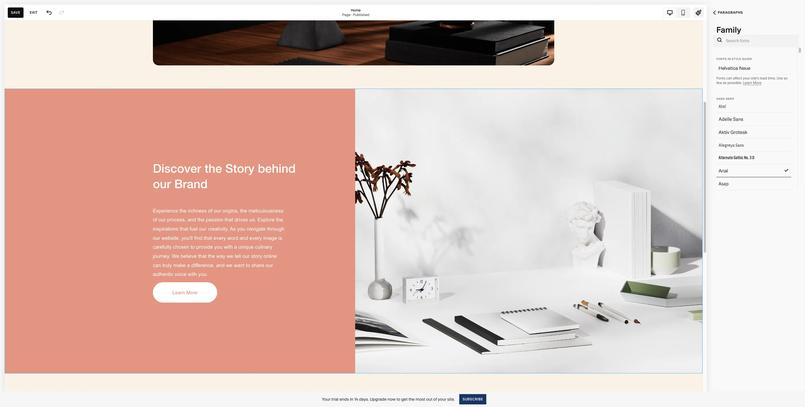 Task type: describe. For each thing, give the bounding box(es) containing it.
paragraphs
[[718, 10, 743, 15]]

1 vertical spatial your
[[438, 397, 446, 402]]

fonts in style guide
[[717, 57, 752, 61]]

fonts can affect your site's load time. use as few as possible.
[[717, 76, 788, 85]]

few
[[717, 81, 722, 85]]

subscribe button
[[460, 394, 486, 404]]

arial image
[[712, 166, 788, 176]]

1 horizontal spatial in
[[728, 57, 731, 61]]

guide
[[742, 57, 752, 61]]

1 vertical spatial in
[[350, 397, 353, 402]]

serif
[[726, 97, 735, 100]]

site.
[[447, 397, 455, 402]]

style
[[732, 57, 741, 61]]

abel image
[[712, 102, 788, 112]]

possible.
[[728, 81, 742, 85]]

of
[[433, 397, 437, 402]]

your trial ends in 14 days. upgrade now to get the most out of your site.
[[322, 397, 455, 402]]

learn more link
[[743, 81, 762, 85]]

upgrade
[[370, 397, 387, 402]]

more
[[753, 81, 762, 85]]

home page · published
[[342, 8, 369, 17]]

your
[[322, 397, 331, 402]]

helvetica neue image
[[712, 63, 788, 73]]

exit button
[[27, 7, 41, 18]]

your inside the 'fonts can affect your site's load time. use as few as possible.'
[[743, 76, 750, 80]]



Task type: locate. For each thing, give the bounding box(es) containing it.
row group
[[710, 47, 798, 407]]

ends
[[340, 397, 349, 402]]

learn more
[[743, 81, 762, 85]]

days.
[[359, 397, 369, 402]]

site's
[[751, 76, 759, 80]]

trial
[[331, 397, 339, 402]]

aktiv grotesk image
[[712, 127, 788, 138]]

in
[[728, 57, 731, 61], [350, 397, 353, 402]]

asap image
[[712, 179, 788, 189]]

·
[[351, 12, 352, 17]]

Search fonts text field
[[726, 34, 796, 47]]

sans serif
[[717, 97, 735, 100]]

fonts up few
[[717, 76, 726, 80]]

the
[[409, 397, 415, 402]]

save button
[[8, 7, 23, 18]]

in left 14
[[350, 397, 353, 402]]

0 horizontal spatial as
[[723, 81, 727, 85]]

14
[[354, 397, 358, 402]]

paragraphs button
[[707, 6, 749, 19]]

1 horizontal spatial as
[[784, 76, 788, 80]]

fonts inside the 'fonts can affect your site's load time. use as few as possible.'
[[717, 76, 726, 80]]

get
[[401, 397, 408, 402]]

sans
[[717, 97, 725, 100]]

load
[[760, 76, 767, 80]]

adelle sans image
[[712, 114, 788, 125]]

as
[[784, 76, 788, 80], [723, 81, 727, 85]]

in left style
[[728, 57, 731, 61]]

0 horizontal spatial your
[[438, 397, 446, 402]]

fonts for fonts in style guide
[[717, 57, 727, 61]]

0 vertical spatial fonts
[[717, 57, 727, 61]]

your up learn
[[743, 76, 750, 80]]

0 vertical spatial your
[[743, 76, 750, 80]]

fonts
[[717, 57, 727, 61], [717, 76, 726, 80]]

1 vertical spatial as
[[723, 81, 727, 85]]

1 horizontal spatial your
[[743, 76, 750, 80]]

2 fonts from the top
[[717, 76, 726, 80]]

subscribe
[[463, 397, 483, 401]]

alternate gothic no. 3 d image
[[712, 153, 788, 164]]

exit
[[30, 10, 38, 14]]

0 horizontal spatial in
[[350, 397, 353, 402]]

1 vertical spatial fonts
[[717, 76, 726, 80]]

as right few
[[723, 81, 727, 85]]

0 vertical spatial as
[[784, 76, 788, 80]]

tab list
[[663, 8, 690, 17]]

fonts left style
[[717, 57, 727, 61]]

1 fonts from the top
[[717, 57, 727, 61]]

alegreya sans image
[[712, 140, 788, 151]]

now
[[388, 397, 396, 402]]

can
[[726, 76, 732, 80]]

affect
[[733, 76, 742, 80]]

your right of
[[438, 397, 446, 402]]

home
[[351, 8, 361, 12]]

use
[[777, 76, 783, 80]]

row group containing fonts can affect your site's load time. use as few as possible.
[[710, 47, 798, 407]]

as right use
[[784, 76, 788, 80]]

learn
[[743, 81, 752, 85]]

published
[[353, 12, 369, 17]]

most
[[416, 397, 425, 402]]

time.
[[768, 76, 776, 80]]

fonts for fonts can affect your site's load time. use as few as possible.
[[717, 76, 726, 80]]

out
[[426, 397, 432, 402]]

your
[[743, 76, 750, 80], [438, 397, 446, 402]]

family
[[717, 25, 741, 35]]

save
[[11, 10, 20, 14]]

to
[[397, 397, 400, 402]]

page
[[342, 12, 351, 17]]

0 vertical spatial in
[[728, 57, 731, 61]]



Task type: vqa. For each thing, say whether or not it's contained in the screenshot.
your inside Fonts can affect your site's load time. Use as few as possible.
yes



